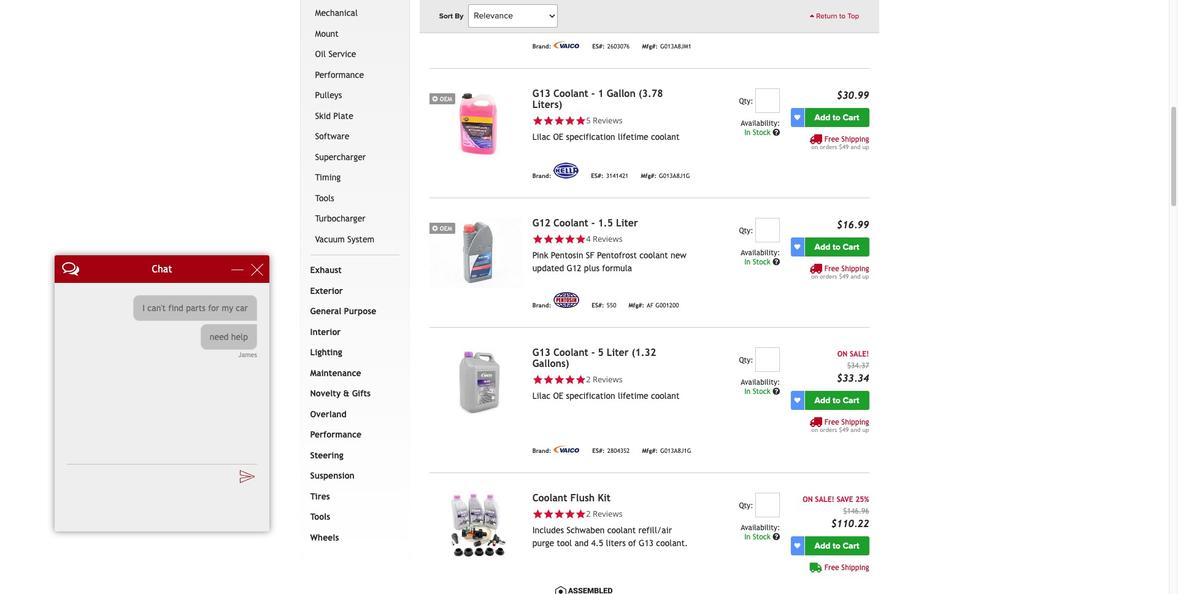 Task type: describe. For each thing, give the bounding box(es) containing it.
timing link
[[313, 168, 397, 188]]

lilac oe specification lifetime coolant for liter
[[532, 391, 680, 401]]

5 reviews
[[586, 115, 623, 126]]

$49 for $16.99
[[839, 273, 849, 280]]

2 reviews for -
[[586, 374, 623, 385]]

2 for coolant
[[586, 374, 591, 385]]

cart for add to wish list image
[[843, 395, 859, 405]]

mfg#: af g001200
[[629, 302, 679, 309]]

vaico - corporate logo image for es#: 2603076
[[554, 41, 580, 49]]

tires
[[310, 491, 330, 501]]

lifetime for g13 coolant - 5 liter (1.32 gallons)
[[618, 391, 648, 401]]

vacuum
[[315, 234, 345, 244]]

2 reviews for kit
[[586, 508, 623, 519]]

reviews for 1
[[593, 115, 623, 126]]

performance for performance link to the bottom
[[310, 430, 362, 440]]

return to top link
[[810, 10, 859, 21]]

general
[[310, 306, 341, 316]]

4 shipping from the top
[[842, 418, 869, 426]]

tool
[[557, 538, 572, 548]]

updated
[[532, 263, 564, 273]]

oil
[[315, 49, 326, 59]]

novelty & gifts link
[[308, 384, 397, 404]]

skid
[[315, 111, 331, 121]]

550
[[607, 302, 616, 309]]

oil service link
[[313, 44, 397, 65]]

mechanical link
[[313, 3, 397, 24]]

add to cart button for $16.99 add to wish list icon
[[805, 237, 869, 256]]

es#: 2603076
[[592, 43, 630, 50]]

stock for on sale!
[[753, 387, 771, 396]]

oe for liters)
[[553, 132, 564, 142]]

pulleys
[[315, 90, 342, 100]]

lighting
[[310, 348, 342, 357]]

g013a8j1g for g13 coolant - 1 gallon (3.78 liters)
[[659, 173, 690, 179]]

orders for $16.99
[[820, 273, 837, 280]]

g13 coolant - 5 liter (1.32 gallons)
[[532, 347, 656, 369]]

reviews for 1.5
[[593, 233, 623, 244]]

availability: for $30.99
[[741, 119, 780, 127]]

add for $16.99 add to wish list icon
[[815, 242, 831, 252]]

coolant.
[[656, 538, 688, 548]]

tools link inside engine subcategories 'element'
[[313, 188, 397, 209]]

g12 coolant - 1.5 liter
[[532, 217, 638, 229]]

gallon
[[607, 88, 636, 99]]

performance for the topmost performance link
[[315, 70, 364, 80]]

2603076
[[607, 43, 630, 50]]

5 shipping from the top
[[842, 563, 869, 572]]

maintenance link
[[308, 363, 397, 384]]

2 shipping from the top
[[842, 135, 869, 143]]

5 free from the top
[[825, 563, 839, 572]]

g13 inside includes schwaben coolant refill/air purge tool and 4.5 liters of g13 coolant.
[[639, 538, 654, 548]]

tools for 'tools' 'link' within the engine subcategories 'element'
[[315, 193, 334, 203]]

on for $16.99
[[811, 273, 818, 280]]

tires link
[[308, 487, 397, 507]]

suspension link
[[308, 466, 397, 487]]

add for third add to wish list icon from the top
[[815, 540, 831, 551]]

engine subcategories element
[[310, 0, 399, 255]]

&
[[343, 389, 349, 398]]

interior link
[[308, 322, 397, 343]]

exterior
[[310, 286, 343, 296]]

cart for third add to wish list icon from the top
[[843, 540, 859, 551]]

sale! for $110.22
[[815, 495, 835, 504]]

hella - corporate logo image
[[554, 162, 579, 178]]

novelty
[[310, 389, 341, 398]]

supercharger link
[[313, 147, 397, 168]]

schwaben
[[567, 525, 605, 535]]

es#: for 1.5
[[592, 302, 604, 309]]

in for $16.99
[[745, 258, 751, 266]]

2804352
[[607, 448, 630, 454]]

timing
[[315, 173, 341, 182]]

oil service
[[315, 49, 356, 59]]

add for add to wish list icon related to $30.99
[[815, 112, 831, 123]]

3 free from the top
[[825, 264, 839, 273]]

lighting link
[[308, 343, 397, 363]]

purpose
[[344, 306, 376, 316]]

g12 coolant - 1.5 liter link
[[532, 217, 638, 229]]

0 vertical spatial g12
[[532, 217, 551, 229]]

liter for 1.5
[[616, 217, 638, 229]]

general purpose link
[[308, 301, 397, 322]]

in for $30.99
[[745, 128, 751, 137]]

0 vertical spatial performance link
[[313, 65, 397, 85]]

mfg#: g013a8j1g for g13 coolant - 5 liter (1.32 gallons)
[[642, 448, 691, 454]]

save
[[837, 495, 853, 504]]

es#: 550
[[592, 302, 616, 309]]

mount
[[315, 29, 339, 39]]

sort by
[[439, 12, 464, 20]]

g13 coolant - 5 liter (1.32 gallons) link
[[532, 347, 656, 369]]

vaico - corporate logo image for es#: 2804352
[[554, 445, 580, 453]]

pink pentosin sf pentofrost coolant new updated g12 plus formula
[[532, 251, 687, 273]]

1.5
[[598, 217, 613, 229]]

maintenance
[[310, 368, 361, 378]]

lifetime for g13 coolant - 1 gallon (3.78 liters)
[[618, 132, 648, 142]]

sort
[[439, 12, 453, 20]]

mfg#: left "g013a8jm1"
[[642, 43, 658, 50]]

qty: for on sale!                         save 25%
[[739, 501, 753, 510]]

liters)
[[532, 99, 562, 110]]

coolant for g12 coolant - 1.5 liter
[[640, 251, 668, 260]]

1 vertical spatial tools link
[[308, 507, 397, 528]]

skid plate
[[315, 111, 353, 121]]

oe for gallons)
[[553, 391, 564, 401]]

lilac for g13 coolant - 1 gallon (3.78 liters)
[[532, 132, 551, 142]]

specification for liters)
[[566, 132, 615, 142]]

4 reviews from the top
[[593, 508, 623, 519]]

kit
[[598, 492, 611, 504]]

supercharger
[[315, 152, 366, 162]]

1 brand: from the top
[[532, 43, 551, 50]]

to for third add to wish list icon from the top's the "add to cart" button
[[833, 540, 841, 551]]

turbocharger link
[[313, 209, 397, 229]]

2 add to cart from the top
[[815, 242, 859, 252]]

availability: for on sale!                         save 25%
[[741, 523, 780, 532]]

formula
[[602, 263, 632, 273]]

g13 coolant - 1 gallon (3.78 liters) link
[[532, 88, 663, 110]]

es#: for 1
[[591, 173, 604, 179]]

2 for flush
[[586, 508, 591, 519]]

lilac oe specification lifetime coolant for gallon
[[532, 132, 680, 142]]

cart for $16.99 add to wish list icon
[[843, 242, 859, 252]]

availability: for on sale!
[[741, 378, 780, 386]]

liters
[[606, 538, 626, 548]]

plus
[[584, 263, 600, 273]]

vacuum system link
[[313, 229, 397, 250]]

in for on sale!
[[745, 387, 751, 396]]

(3.78
[[639, 88, 663, 99]]

gifts
[[352, 389, 371, 398]]

question circle image for $30.99
[[773, 129, 780, 136]]

2 free shipping from the top
[[825, 563, 869, 572]]

and down $33.34
[[851, 426, 861, 433]]

mfg#: for g12 coolant - 1.5 liter
[[629, 302, 644, 309]]

$16.99
[[837, 219, 869, 231]]

mfg#: for g13 coolant - 1 gallon (3.78 liters)
[[641, 173, 657, 179]]

5 inside g13 coolant - 5 liter (1.32 gallons)
[[598, 347, 604, 358]]

4 add to cart from the top
[[815, 540, 859, 551]]

exhaust
[[310, 265, 342, 275]]

in stock for on sale!
[[745, 387, 773, 396]]

g12 inside pink pentosin sf pentofrost coolant new updated g12 plus formula
[[567, 263, 582, 273]]

wheels
[[310, 533, 339, 542]]

and down $30.99
[[851, 143, 861, 150]]

1 4 reviews link from the left
[[532, 233, 691, 244]]

on for $110.22
[[803, 495, 813, 504]]

free shipping on orders $49 and up for $30.99
[[811, 135, 869, 150]]

coolant for 5
[[554, 347, 588, 358]]

brand: for g12 coolant - 1.5 liter
[[532, 302, 551, 309]]

coolant up "includes"
[[532, 492, 567, 504]]

add to wish list image for $16.99
[[794, 244, 801, 250]]

in stock for $16.99
[[745, 258, 773, 266]]

es#2603076 - g013a8jm1 -  g13 coolant - 1.5 liter - lilac oe vw/audi specification concentrate lifetime coolant - vaico - audi volkswagen image
[[429, 0, 523, 13]]

specification for gallons)
[[566, 391, 615, 401]]

1 vertical spatial performance link
[[308, 425, 397, 445]]

steering link
[[308, 445, 397, 466]]

coolant flush kit link
[[532, 492, 611, 504]]

question circle image for $110.22
[[773, 533, 780, 540]]

exterior link
[[308, 281, 397, 301]]

novelty & gifts
[[310, 389, 371, 398]]

and inside includes schwaben coolant refill/air purge tool and 4.5 liters of g13 coolant.
[[575, 538, 589, 548]]

of
[[628, 538, 636, 548]]

coolant for g13 coolant - 1 gallon (3.78 liters)
[[651, 132, 680, 142]]

tools for 'tools' 'link' to the bottom
[[310, 512, 330, 522]]

$33.34
[[837, 372, 869, 384]]

4.5
[[591, 538, 603, 548]]

pentofrost
[[597, 251, 637, 260]]

return
[[816, 12, 837, 20]]

4 reviews
[[586, 233, 623, 244]]

- for 5
[[591, 347, 595, 358]]

1 5 reviews link from the left
[[532, 115, 691, 126]]

question circle image for $33.34
[[773, 388, 780, 395]]

return to top
[[814, 12, 859, 20]]

3 on from the top
[[811, 426, 818, 433]]

- for 1
[[591, 88, 595, 99]]



Task type: locate. For each thing, give the bounding box(es) containing it.
tools inside engine subcategories 'element'
[[315, 193, 334, 203]]

coolant down (3.78
[[651, 132, 680, 142]]

new
[[671, 251, 687, 260]]

on
[[838, 350, 848, 358], [803, 495, 813, 504]]

up down $30.99
[[862, 143, 869, 150]]

sale! inside on sale!                         save 25% $146.96 $110.22
[[815, 495, 835, 504]]

1 vertical spatial lifetime
[[618, 391, 648, 401]]

coolant up liters at the right bottom of page
[[607, 525, 636, 535]]

question circle image
[[773, 129, 780, 136], [773, 258, 780, 266]]

mfg#: left af
[[629, 302, 644, 309]]

2 oe from the top
[[553, 391, 564, 401]]

2 on from the top
[[811, 273, 818, 280]]

add to wish list image
[[794, 397, 801, 403]]

1 vertical spatial g013a8j1g
[[660, 448, 691, 454]]

brand: up the coolant flush kit link
[[532, 448, 551, 454]]

up for $16.99
[[862, 273, 869, 280]]

tools
[[315, 193, 334, 203], [310, 512, 330, 522]]

add to cart down $110.22
[[815, 540, 859, 551]]

2 availability: from the top
[[741, 248, 780, 257]]

and
[[851, 143, 861, 150], [851, 273, 861, 280], [851, 426, 861, 433], [575, 538, 589, 548]]

skid plate link
[[313, 106, 397, 127]]

3 availability: from the top
[[741, 378, 780, 386]]

coolant for 1
[[554, 88, 588, 99]]

- left 1
[[591, 88, 595, 99]]

af
[[647, 302, 654, 309]]

vacuum system
[[315, 234, 374, 244]]

1 2 reviews from the top
[[586, 374, 623, 385]]

$34.37
[[847, 361, 869, 370]]

coolant left new
[[640, 251, 668, 260]]

1 lilac from the top
[[532, 132, 551, 142]]

free down $16.99
[[825, 264, 839, 273]]

2 down flush
[[586, 508, 591, 519]]

1 vertical spatial liter
[[607, 347, 629, 358]]

1 vertical spatial free shipping
[[825, 563, 869, 572]]

- for 1.5
[[591, 217, 595, 229]]

1 vertical spatial on
[[803, 495, 813, 504]]

2 add to wish list image from the top
[[794, 244, 801, 250]]

es#: 2804352
[[592, 448, 630, 454]]

3 orders from the top
[[820, 426, 837, 433]]

1 vertical spatial mfg#: g013a8j1g
[[642, 448, 691, 454]]

reviews down g13 coolant - 1 gallon (3.78 liters) at the top of the page
[[593, 115, 623, 126]]

4 free from the top
[[825, 418, 839, 426]]

0 vertical spatial sale!
[[850, 350, 869, 358]]

performance down the service
[[315, 70, 364, 80]]

2 qty: from the top
[[739, 226, 753, 235]]

3 add to cart from the top
[[815, 395, 859, 405]]

2 in from the top
[[745, 258, 751, 266]]

$49 down $30.99
[[839, 143, 849, 150]]

lilac for g13 coolant - 5 liter (1.32 gallons)
[[532, 391, 551, 401]]

liter right 1.5
[[616, 217, 638, 229]]

coolant
[[554, 88, 588, 99], [554, 217, 588, 229], [554, 347, 588, 358], [532, 492, 567, 504]]

add to cart button for add to wish list icon related to $30.99
[[805, 108, 869, 127]]

2 question circle image from the top
[[773, 258, 780, 266]]

lilac down gallons)
[[532, 391, 551, 401]]

cart for add to wish list icon related to $30.99
[[843, 112, 859, 123]]

caret up image
[[810, 12, 814, 20]]

performance link
[[313, 65, 397, 85], [308, 425, 397, 445]]

0 horizontal spatial sale!
[[815, 495, 835, 504]]

qty: for $30.99
[[739, 97, 753, 105]]

cart down $16.99
[[843, 242, 859, 252]]

0 vertical spatial lilac
[[532, 132, 551, 142]]

- left 1.5
[[591, 217, 595, 229]]

steering
[[310, 450, 343, 460]]

oe down liters)
[[553, 132, 564, 142]]

es#: left 550
[[592, 302, 604, 309]]

0 vertical spatial on
[[811, 143, 818, 150]]

g013a8j1g right 3141421 on the top of page
[[659, 173, 690, 179]]

2 reviews down kit
[[586, 508, 623, 519]]

(1.32
[[632, 347, 656, 358]]

es#3141421 - g013a8j1g - g13 coolant - 1 gallon (3.78 liters) - lilac oe specification lifetime coolant - hella - audi volkswagen image
[[429, 88, 523, 158]]

to for the "add to cart" button associated with add to wish list image
[[833, 395, 841, 405]]

2 add to cart button from the top
[[805, 237, 869, 256]]

g013a8j1g right 2804352
[[660, 448, 691, 454]]

suspension
[[310, 471, 355, 481]]

availability: for $16.99
[[741, 248, 780, 257]]

2 cart from the top
[[843, 242, 859, 252]]

3 in from the top
[[745, 387, 751, 396]]

service
[[328, 49, 356, 59]]

g013a8jm1
[[660, 43, 691, 50]]

3 stock from the top
[[753, 387, 771, 396]]

3 add to wish list image from the top
[[794, 543, 801, 549]]

0 vertical spatial lilac oe specification lifetime coolant
[[532, 132, 680, 142]]

$49 down $33.34
[[839, 426, 849, 433]]

3141421
[[606, 173, 629, 179]]

1 oe from the top
[[553, 132, 564, 142]]

4 qty: from the top
[[739, 501, 753, 510]]

g13 inside g13 coolant - 1 gallon (3.78 liters)
[[532, 88, 551, 99]]

up for $30.99
[[862, 143, 869, 150]]

1 horizontal spatial 5
[[598, 347, 604, 358]]

es#2804352 - g013a8j1g - g13 coolant - 5 liter (1.32 gallons) - lilac oe specification lifetime coolant - vaico - audi volkswagen image
[[429, 347, 523, 417]]

0 vertical spatial performance
[[315, 70, 364, 80]]

2 reviews from the top
[[593, 233, 623, 244]]

3 in stock from the top
[[745, 387, 773, 396]]

4 add from the top
[[815, 540, 831, 551]]

1 vertical spatial question circle image
[[773, 258, 780, 266]]

and down schwaben
[[575, 538, 589, 548]]

on left save
[[803, 495, 813, 504]]

2 vertical spatial add to wish list image
[[794, 543, 801, 549]]

2 4 reviews link from the left
[[586, 233, 623, 244]]

5
[[586, 115, 591, 126], [598, 347, 604, 358]]

on inside on sale! $34.37 $33.34
[[838, 350, 848, 358]]

in
[[745, 128, 751, 137], [745, 258, 751, 266], [745, 387, 751, 396], [745, 532, 751, 541]]

software link
[[313, 127, 397, 147]]

2 vertical spatial up
[[862, 426, 869, 433]]

1 vertical spatial vaico - corporate logo image
[[554, 445, 580, 453]]

mechanical
[[315, 8, 358, 18]]

1 vertical spatial 2 reviews
[[586, 508, 623, 519]]

free shipping on orders $49 and up down $30.99
[[811, 135, 869, 150]]

3 cart from the top
[[843, 395, 859, 405]]

in for on sale!                         save 25%
[[745, 532, 751, 541]]

g001200
[[656, 302, 679, 309]]

0 vertical spatial question circle image
[[773, 388, 780, 395]]

2 lilac from the top
[[532, 391, 551, 401]]

1 add to wish list image from the top
[[794, 114, 801, 120]]

to down $110.22
[[833, 540, 841, 551]]

in stock for $30.99
[[745, 128, 773, 137]]

g013a8j1g for g13 coolant - 5 liter (1.32 gallons)
[[660, 448, 691, 454]]

1 free shipping from the top
[[825, 13, 869, 22]]

pink
[[532, 251, 548, 260]]

reviews for 5
[[593, 374, 623, 385]]

brand: left hella - corporate logo
[[532, 173, 551, 179]]

add to cart down $16.99
[[815, 242, 859, 252]]

2 vertical spatial orders
[[820, 426, 837, 433]]

4 availability: from the top
[[741, 523, 780, 532]]

to for add to wish list icon related to $30.99 the "add to cart" button
[[833, 112, 841, 123]]

1 vertical spatial $49
[[839, 273, 849, 280]]

liter for 5
[[607, 347, 629, 358]]

1 specification from the top
[[566, 132, 615, 142]]

on inside on sale!                         save 25% $146.96 $110.22
[[803, 495, 813, 504]]

1 lifetime from the top
[[618, 132, 648, 142]]

4 add to cart button from the top
[[805, 536, 869, 555]]

add to cart button for add to wish list image
[[805, 391, 869, 410]]

cart down $33.34
[[843, 395, 859, 405]]

3 brand: from the top
[[532, 302, 551, 309]]

stock for $30.99
[[753, 128, 771, 137]]

up down $33.34
[[862, 426, 869, 433]]

pentosin - corporate logo image
[[554, 292, 579, 308]]

2 orders from the top
[[820, 273, 837, 280]]

sale! inside on sale! $34.37 $33.34
[[850, 350, 869, 358]]

es#3420790 - g013a8jm1kt5 - coolant flush kit - includes schwaben coolant refill/air purge tool and 4.5 liters of g13 coolant. - assembled by ecs - audi volkswagen image
[[429, 493, 523, 563]]

2 up from the top
[[862, 273, 869, 280]]

3 qty: from the top
[[739, 356, 753, 364]]

es#: left 2603076
[[592, 43, 605, 50]]

1 on from the top
[[811, 143, 818, 150]]

1 vertical spatial question circle image
[[773, 533, 780, 540]]

free shipping on orders $49 and up down $33.34
[[811, 418, 869, 433]]

1 vertical spatial 2
[[586, 508, 591, 519]]

add to wish list image for $30.99
[[794, 114, 801, 120]]

flush
[[570, 492, 595, 504]]

cart
[[843, 112, 859, 123], [843, 242, 859, 252], [843, 395, 859, 405], [843, 540, 859, 551]]

1 vertical spatial oe
[[553, 391, 564, 401]]

mfg#: right 2804352
[[642, 448, 658, 454]]

3 shipping from the top
[[842, 264, 869, 273]]

1 vertical spatial 5
[[598, 347, 604, 358]]

free down $110.22
[[825, 563, 839, 572]]

3 up from the top
[[862, 426, 869, 433]]

free shipping on orders $49 and up down $16.99
[[811, 264, 869, 280]]

2 vaico - corporate logo image from the top
[[554, 445, 580, 453]]

pentosin
[[551, 251, 583, 260]]

and down $16.99
[[851, 273, 861, 280]]

add to cart button down $110.22
[[805, 536, 869, 555]]

1 shipping from the top
[[842, 13, 869, 22]]

tools down the tires
[[310, 512, 330, 522]]

brand: for g13 coolant - 5 liter (1.32 gallons)
[[532, 448, 551, 454]]

sf
[[586, 251, 595, 260]]

liter
[[616, 217, 638, 229], [607, 347, 629, 358]]

free right caret up icon at the top
[[825, 13, 839, 22]]

add
[[815, 112, 831, 123], [815, 242, 831, 252], [815, 395, 831, 405], [815, 540, 831, 551]]

g13 for liters)
[[532, 88, 551, 99]]

5 down g13 coolant - 1 gallon (3.78 liters) at the top of the page
[[586, 115, 591, 126]]

add to cart button down $16.99
[[805, 237, 869, 256]]

sale! for $33.34
[[850, 350, 869, 358]]

to left top
[[839, 12, 846, 20]]

2 - from the top
[[591, 217, 595, 229]]

turbocharger
[[315, 214, 366, 224]]

cart down $110.22
[[843, 540, 859, 551]]

liter left (1.32
[[607, 347, 629, 358]]

1 vertical spatial add to wish list image
[[794, 244, 801, 250]]

1 vertical spatial lilac oe specification lifetime coolant
[[532, 391, 680, 401]]

in stock for on sale!                         save 25%
[[745, 532, 773, 541]]

2 add from the top
[[815, 242, 831, 252]]

lilac oe specification lifetime coolant down g13 coolant - 5 liter (1.32 gallons)
[[532, 391, 680, 401]]

$110.22
[[831, 518, 869, 529]]

free
[[825, 13, 839, 22], [825, 135, 839, 143], [825, 264, 839, 273], [825, 418, 839, 426], [825, 563, 839, 572]]

5 left (1.32
[[598, 347, 604, 358]]

orders down $33.34
[[820, 426, 837, 433]]

2 lifetime from the top
[[618, 391, 648, 401]]

lifetime down 5 reviews
[[618, 132, 648, 142]]

2 free shipping on orders $49 and up from the top
[[811, 264, 869, 280]]

orders for $30.99
[[820, 143, 837, 150]]

$49 down $16.99
[[839, 273, 849, 280]]

coolant down (1.32
[[651, 391, 680, 401]]

mfg#:
[[642, 43, 658, 50], [641, 173, 657, 179], [629, 302, 644, 309], [642, 448, 658, 454]]

-
[[591, 88, 595, 99], [591, 217, 595, 229], [591, 347, 595, 358]]

3 reviews from the top
[[593, 374, 623, 385]]

1 horizontal spatial sale!
[[850, 350, 869, 358]]

2 brand: from the top
[[532, 173, 551, 179]]

2 5 reviews link from the left
[[586, 115, 623, 126]]

brand: up liters)
[[532, 43, 551, 50]]

2 down g13 coolant - 5 liter (1.32 gallons)
[[586, 374, 591, 385]]

to for the "add to cart" button associated with $16.99 add to wish list icon
[[833, 242, 841, 252]]

- inside g13 coolant - 1 gallon (3.78 liters)
[[591, 88, 595, 99]]

1 cart from the top
[[843, 112, 859, 123]]

25%
[[856, 495, 869, 504]]

stock for $16.99
[[753, 258, 771, 266]]

orders down $16.99
[[820, 273, 837, 280]]

orders down $30.99
[[820, 143, 837, 150]]

shipping
[[842, 13, 869, 22], [842, 135, 869, 143], [842, 264, 869, 273], [842, 418, 869, 426], [842, 563, 869, 572]]

0 vertical spatial mfg#: g013a8j1g
[[641, 173, 690, 179]]

purge
[[532, 538, 554, 548]]

performance
[[315, 70, 364, 80], [310, 430, 362, 440]]

0 vertical spatial on
[[838, 350, 848, 358]]

vaico - corporate logo image left es#: 2603076
[[554, 41, 580, 49]]

performance down the overland
[[310, 430, 362, 440]]

0 vertical spatial g013a8j1g
[[659, 173, 690, 179]]

specification
[[566, 132, 615, 142], [566, 391, 615, 401]]

add to cart button down $33.34
[[805, 391, 869, 410]]

shipping down $33.34
[[842, 418, 869, 426]]

0 horizontal spatial on
[[803, 495, 813, 504]]

shipping down $110.22
[[842, 563, 869, 572]]

es#:
[[592, 43, 605, 50], [591, 173, 604, 179], [592, 302, 604, 309], [592, 448, 605, 454]]

2 2 reviews from the top
[[586, 508, 623, 519]]

lilac oe specification lifetime coolant
[[532, 132, 680, 142], [532, 391, 680, 401]]

es#: left 2804352
[[592, 448, 605, 454]]

g12
[[532, 217, 551, 229], [567, 263, 582, 273]]

2 lilac oe specification lifetime coolant from the top
[[532, 391, 680, 401]]

1 up from the top
[[862, 143, 869, 150]]

stock for on sale!                         save 25%
[[753, 532, 771, 541]]

es#550 - af g001200 - g12 coolant - 1.5 liter - pink pentosin sf pentofrost coolant new updated g12 plus formula - pentosin - audi volkswagen porsche image
[[429, 218, 523, 288]]

coolant down 'pentosin - corporate logo' on the left
[[554, 347, 588, 358]]

free shipping on orders $49 and up for $16.99
[[811, 264, 869, 280]]

coolant for g13 coolant - 5 liter (1.32 gallons)
[[651, 391, 680, 401]]

4 in from the top
[[745, 532, 751, 541]]

1 in stock from the top
[[745, 128, 773, 137]]

0 vertical spatial 2
[[586, 374, 591, 385]]

overland link
[[308, 404, 397, 425]]

g13 inside g13 coolant - 5 liter (1.32 gallons)
[[532, 347, 551, 358]]

qty: for $16.99
[[739, 226, 753, 235]]

1 vertical spatial specification
[[566, 391, 615, 401]]

2 free from the top
[[825, 135, 839, 143]]

question circle image
[[773, 388, 780, 395], [773, 533, 780, 540]]

es#: for 5
[[592, 448, 605, 454]]

1
[[598, 88, 604, 99]]

specification down 5 reviews
[[566, 132, 615, 142]]

1 stock from the top
[[753, 128, 771, 137]]

performance link down the service
[[313, 65, 397, 85]]

2 $49 from the top
[[839, 273, 849, 280]]

0 vertical spatial vaico - corporate logo image
[[554, 41, 580, 49]]

mfg#: g013a8j1g
[[641, 173, 690, 179], [642, 448, 691, 454]]

g12 down pentosin
[[567, 263, 582, 273]]

coolant inside g13 coolant - 5 liter (1.32 gallons)
[[554, 347, 588, 358]]

1 add to cart button from the top
[[805, 108, 869, 127]]

tools link up wheels
[[308, 507, 397, 528]]

4 reviews link
[[532, 233, 691, 244], [586, 233, 623, 244]]

star image
[[532, 115, 543, 126], [565, 115, 575, 126], [532, 234, 543, 244], [575, 234, 586, 244], [532, 374, 543, 385], [543, 374, 554, 385], [554, 374, 565, 385], [575, 374, 586, 385], [532, 509, 543, 519], [543, 509, 554, 519], [565, 509, 575, 519], [575, 509, 586, 519]]

free down $30.99
[[825, 135, 839, 143]]

0 vertical spatial add to wish list image
[[794, 114, 801, 120]]

up down $16.99
[[862, 273, 869, 280]]

free shipping
[[825, 13, 869, 22], [825, 563, 869, 572]]

1 vertical spatial lilac
[[532, 391, 551, 401]]

0 vertical spatial free shipping on orders $49 and up
[[811, 135, 869, 150]]

to down $33.34
[[833, 395, 841, 405]]

1 horizontal spatial on
[[838, 350, 848, 358]]

- inside g13 coolant - 5 liter (1.32 gallons)
[[591, 347, 595, 358]]

on sale!                         save 25% $146.96 $110.22
[[803, 495, 869, 529]]

vaico - corporate logo image
[[554, 41, 580, 49], [554, 445, 580, 453]]

1 free shipping on orders $49 and up from the top
[[811, 135, 869, 150]]

0 vertical spatial oe
[[553, 132, 564, 142]]

0 vertical spatial question circle image
[[773, 129, 780, 136]]

g13 for gallons)
[[532, 347, 551, 358]]

1 vertical spatial g13
[[532, 347, 551, 358]]

reviews down 1.5
[[593, 233, 623, 244]]

1 - from the top
[[591, 88, 595, 99]]

by
[[455, 12, 464, 20]]

0 vertical spatial up
[[862, 143, 869, 150]]

0 vertical spatial $49
[[839, 143, 849, 150]]

coolant inside g13 coolant - 1 gallon (3.78 liters)
[[554, 88, 588, 99]]

0 vertical spatial 5
[[586, 115, 591, 126]]

1 vertical spatial free shipping on orders $49 and up
[[811, 264, 869, 280]]

4 brand: from the top
[[532, 448, 551, 454]]

1 lilac oe specification lifetime coolant from the top
[[532, 132, 680, 142]]

lifetime
[[618, 132, 648, 142], [618, 391, 648, 401]]

3 free shipping on orders $49 and up from the top
[[811, 418, 869, 433]]

add to wish list image
[[794, 114, 801, 120], [794, 244, 801, 250], [794, 543, 801, 549]]

0 vertical spatial liter
[[616, 217, 638, 229]]

2 vertical spatial free shipping on orders $49 and up
[[811, 418, 869, 433]]

1 add to cart from the top
[[815, 112, 859, 123]]

oe down gallons)
[[553, 391, 564, 401]]

2 vertical spatial on
[[811, 426, 818, 433]]

2 vertical spatial g13
[[639, 538, 654, 548]]

mount link
[[313, 24, 397, 44]]

coolant for 1.5
[[554, 217, 588, 229]]

1 vertical spatial -
[[591, 217, 595, 229]]

brand: left 'pentosin - corporate logo' on the left
[[532, 302, 551, 309]]

system
[[347, 234, 374, 244]]

0 vertical spatial tools link
[[313, 188, 397, 209]]

reviews
[[593, 115, 623, 126], [593, 233, 623, 244], [593, 374, 623, 385], [593, 508, 623, 519]]

mfg#: g013a8j1g for g13 coolant - 1 gallon (3.78 liters)
[[641, 173, 690, 179]]

tools down timing
[[315, 193, 334, 203]]

g013a8j1g
[[659, 173, 690, 179], [660, 448, 691, 454]]

1 vertical spatial sale!
[[815, 495, 835, 504]]

coolant up 4
[[554, 217, 588, 229]]

plate
[[333, 111, 353, 121]]

specification down g13 coolant - 5 liter (1.32 gallons)
[[566, 391, 615, 401]]

lilac oe specification lifetime coolant down 5 reviews
[[532, 132, 680, 142]]

1 vertical spatial on
[[811, 273, 818, 280]]

shipping down $16.99
[[842, 264, 869, 273]]

on for $30.99
[[811, 143, 818, 150]]

2 reviews down g13 coolant - 5 liter (1.32 gallons)
[[586, 374, 623, 385]]

vaico - corporate logo image left es#: 2804352
[[554, 445, 580, 453]]

0 horizontal spatial g12
[[532, 217, 551, 229]]

reviews down g13 coolant - 5 liter (1.32 gallons)
[[593, 374, 623, 385]]

2 vertical spatial -
[[591, 347, 595, 358]]

wheels link
[[308, 528, 397, 548]]

4
[[586, 233, 591, 244]]

includes schwaben coolant refill/air purge tool and 4.5 liters of g13 coolant.
[[532, 525, 688, 548]]

1 vertical spatial orders
[[820, 273, 837, 280]]

0 vertical spatial free shipping
[[825, 13, 869, 22]]

None number field
[[756, 88, 780, 113], [756, 218, 780, 242], [756, 347, 780, 372], [756, 493, 780, 517], [756, 88, 780, 113], [756, 218, 780, 242], [756, 347, 780, 372], [756, 493, 780, 517]]

mfg#: g013a8j1g right 3141421 on the top of page
[[641, 173, 690, 179]]

add to cart button down $30.99
[[805, 108, 869, 127]]

0 vertical spatial -
[[591, 88, 595, 99]]

1 vertical spatial tools
[[310, 512, 330, 522]]

0 horizontal spatial 5
[[586, 115, 591, 126]]

add to cart button for third add to wish list icon from the top
[[805, 536, 869, 555]]

4 stock from the top
[[753, 532, 771, 541]]

to down $30.99
[[833, 112, 841, 123]]

gallons)
[[532, 358, 569, 369]]

1 2 from the top
[[586, 374, 591, 385]]

4 cart from the top
[[843, 540, 859, 551]]

3 add from the top
[[815, 395, 831, 405]]

assembled by ecs - corporate logo image
[[554, 585, 615, 594]]

liter inside g13 coolant - 5 liter (1.32 gallons)
[[607, 347, 629, 358]]

coolant inside pink pentosin sf pentofrost coolant new updated g12 plus formula
[[640, 251, 668, 260]]

brand: for g13 coolant - 1 gallon (3.78 liters)
[[532, 173, 551, 179]]

0 vertical spatial g13
[[532, 88, 551, 99]]

1 vertical spatial g12
[[567, 263, 582, 273]]

to down $16.99
[[833, 242, 841, 252]]

coolant left 1
[[554, 88, 588, 99]]

software
[[315, 132, 349, 141]]

4 in stock from the top
[[745, 532, 773, 541]]

$49 for $30.99
[[839, 143, 849, 150]]

1 availability: from the top
[[741, 119, 780, 127]]

$30.99
[[837, 89, 869, 101]]

lifetime down (1.32
[[618, 391, 648, 401]]

oe
[[553, 132, 564, 142], [553, 391, 564, 401]]

3 $49 from the top
[[839, 426, 849, 433]]

2 in stock from the top
[[745, 258, 773, 266]]

1 add from the top
[[815, 112, 831, 123]]

free shipping right caret up icon at the top
[[825, 13, 869, 22]]

performance inside engine subcategories 'element'
[[315, 70, 364, 80]]

2 2 from the top
[[586, 508, 591, 519]]

0 vertical spatial specification
[[566, 132, 615, 142]]

0 vertical spatial orders
[[820, 143, 837, 150]]

3 add to cart button from the top
[[805, 391, 869, 410]]

1 free from the top
[[825, 13, 839, 22]]

1 horizontal spatial g12
[[567, 263, 582, 273]]

mfg#: for g13 coolant - 5 liter (1.32 gallons)
[[642, 448, 658, 454]]

on up $34.37
[[838, 350, 848, 358]]

star image
[[543, 115, 554, 126], [554, 115, 565, 126], [575, 115, 586, 126], [543, 234, 554, 244], [554, 234, 565, 244], [565, 234, 575, 244], [565, 374, 575, 385], [554, 509, 565, 519]]

cart down $30.99
[[843, 112, 859, 123]]

1 $49 from the top
[[839, 143, 849, 150]]

0 vertical spatial lifetime
[[618, 132, 648, 142]]

1 question circle image from the top
[[773, 388, 780, 395]]

on for $33.34
[[838, 350, 848, 358]]

3 - from the top
[[591, 347, 595, 358]]

mfg#: right 3141421 on the top of page
[[641, 173, 657, 179]]

2 question circle image from the top
[[773, 533, 780, 540]]

g12 up pink
[[532, 217, 551, 229]]

2 stock from the top
[[753, 258, 771, 266]]

shipping down $30.99
[[842, 135, 869, 143]]

0 vertical spatial 2 reviews
[[586, 374, 623, 385]]

2 specification from the top
[[566, 391, 615, 401]]

1 in from the top
[[745, 128, 751, 137]]

refill/air
[[639, 525, 672, 535]]

add for add to wish list image
[[815, 395, 831, 405]]

question circle image for $16.99
[[773, 258, 780, 266]]

coolant flush kit
[[532, 492, 611, 504]]

1 vaico - corporate logo image from the top
[[554, 41, 580, 49]]

es#: 3141421
[[591, 173, 629, 179]]

lilac down liters)
[[532, 132, 551, 142]]

1 question circle image from the top
[[773, 129, 780, 136]]

1 vertical spatial up
[[862, 273, 869, 280]]

2 vertical spatial $49
[[839, 426, 849, 433]]

sale! left save
[[815, 495, 835, 504]]

coolant inside includes schwaben coolant refill/air purge tool and 4.5 liters of g13 coolant.
[[607, 525, 636, 535]]

free down $33.34
[[825, 418, 839, 426]]

qty: for on sale!
[[739, 356, 753, 364]]

0 vertical spatial tools
[[315, 193, 334, 203]]

1 orders from the top
[[820, 143, 837, 150]]

g13 coolant - 1 gallon (3.78 liters)
[[532, 88, 663, 110]]

1 vertical spatial performance
[[310, 430, 362, 440]]

1 qty: from the top
[[739, 97, 753, 105]]

performance link down the overland
[[308, 425, 397, 445]]



Task type: vqa. For each thing, say whether or not it's contained in the screenshot.
'BRAND:'
yes



